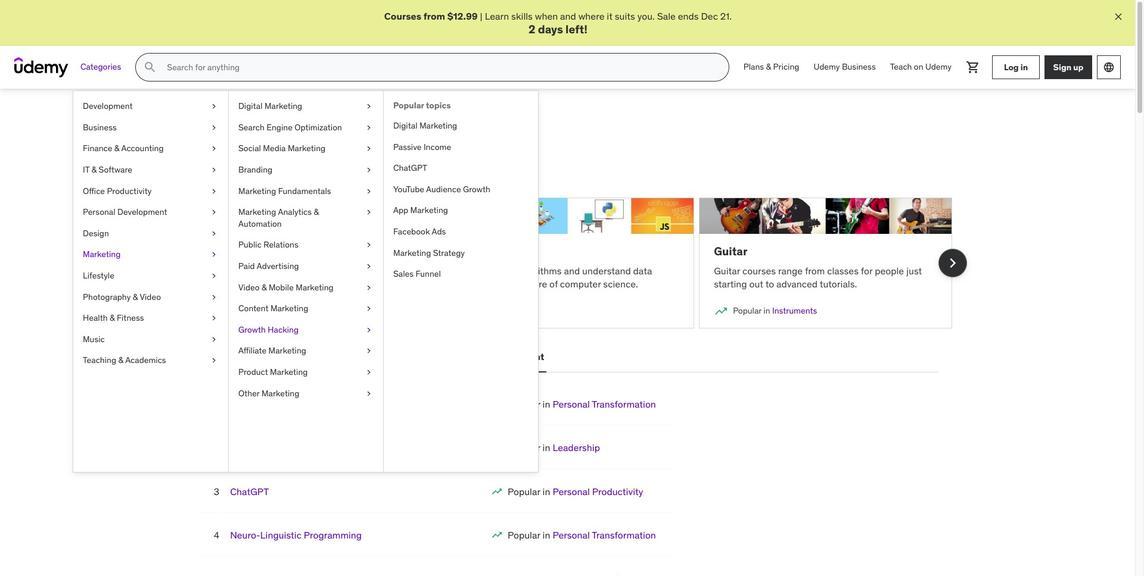 Task type: vqa. For each thing, say whether or not it's contained in the screenshot.
topmost the Transformation
yes



Task type: describe. For each thing, give the bounding box(es) containing it.
xsmall image for office productivity
[[209, 186, 219, 197]]

marketing inside marketing analytics & automation
[[238, 207, 276, 218]]

programming
[[304, 530, 362, 542]]

coach
[[248, 399, 276, 411]]

popular in image for machine learning
[[198, 305, 212, 319]]

popular for the "leadership" link at bottom
[[508, 442, 540, 454]]

advertising
[[257, 261, 299, 272]]

1 vertical spatial and
[[243, 118, 270, 136]]

product marketing
[[238, 367, 308, 378]]

learn
[[198, 278, 219, 290]]

0 horizontal spatial business
[[83, 122, 117, 133]]

21.
[[720, 10, 732, 22]]

for
[[861, 265, 873, 277]]

in inside log in link
[[1021, 62, 1028, 73]]

app marketing
[[393, 205, 448, 216]]

xsmall image for business
[[209, 122, 219, 134]]

left!
[[566, 22, 588, 37]]

growth hacking link
[[229, 320, 383, 341]]

range
[[778, 265, 803, 277]]

use statistical probability to teach computers how to learn from data.
[[198, 265, 421, 290]]

design for design link
[[83, 228, 109, 239]]

skills inside 'courses from $12.99 | learn skills when and where it suits you. sale ends dec 21. 2 days left!'
[[511, 10, 533, 22]]

xsmall image for design
[[209, 228, 219, 240]]

sale
[[657, 10, 676, 22]]

from inside use statistical probability to teach computers how to learn from data.
[[221, 278, 241, 290]]

xsmall image for branding
[[364, 164, 374, 176]]

xsmall image for video & mobile marketing
[[364, 282, 374, 294]]

1 vertical spatial chatgpt
[[230, 486, 269, 498]]

xsmall image for digital marketing
[[364, 101, 374, 113]]

xsmall image for personal development
[[209, 207, 219, 219]]

other
[[238, 388, 260, 399]]

choose a language image
[[1103, 62, 1115, 73]]

popular in data & analytics
[[217, 306, 316, 317]]

plans
[[744, 62, 764, 72]]

affiliate marketing link
[[229, 341, 383, 362]]

to inside guitar courses range from classes for people just starting out to advanced tutorials.
[[766, 278, 774, 290]]

fundamentals
[[278, 186, 331, 196]]

xsmall image for affiliate marketing
[[364, 346, 374, 358]]

& for software
[[92, 164, 97, 175]]

sign
[[1053, 62, 1072, 73]]

5 cell from the top
[[508, 574, 656, 577]]

training
[[278, 399, 311, 411]]

personal development for 'personal development' link
[[83, 207, 167, 218]]

neuro-
[[230, 530, 260, 542]]

content marketing
[[238, 303, 308, 314]]

from inside 'courses from $12.99 | learn skills when and where it suits you. sale ends dec 21. 2 days left!'
[[424, 10, 445, 22]]

xsmall image for product marketing
[[364, 367, 374, 379]]

popular inside growth hacking element
[[393, 100, 424, 111]]

design for design button
[[340, 351, 372, 363]]

analytics inside carousel element
[[283, 306, 316, 317]]

sales funnel link
[[384, 264, 538, 285]]

& for academics
[[118, 355, 123, 366]]

funnel
[[416, 269, 441, 280]]

2 udemy from the left
[[926, 62, 952, 72]]

hacking
[[268, 325, 299, 335]]

popular in personal productivity
[[508, 486, 643, 498]]

in for 2nd personal transformation link from the bottom
[[543, 399, 550, 411]]

popular topics
[[393, 100, 451, 111]]

health & fitness
[[83, 313, 144, 324]]

photography & video
[[83, 292, 161, 302]]

passive
[[393, 142, 422, 152]]

office productivity link
[[73, 181, 228, 202]]

next image
[[943, 254, 962, 273]]

Search for anything text field
[[165, 57, 714, 78]]

or
[[326, 152, 334, 164]]

udemy business
[[814, 62, 876, 72]]

pricing
[[773, 62, 800, 72]]

understand
[[582, 265, 631, 277]]

xsmall image for paid advertising
[[364, 261, 374, 273]]

xsmall image for music
[[209, 334, 219, 346]]

facebook ads link
[[384, 222, 538, 243]]

2
[[529, 22, 536, 37]]

teaching & academics link
[[73, 351, 228, 372]]

development link
[[73, 96, 228, 117]]

health & fitness link
[[73, 308, 228, 329]]

digital marketing link for income
[[384, 116, 538, 137]]

finance
[[83, 143, 112, 154]]

data.
[[243, 278, 265, 290]]

in for 2nd personal transformation link from the top of the page
[[543, 530, 550, 542]]

close image
[[1113, 11, 1125, 23]]

to inside learn to build algorithms and understand data structures at the core of computer science.
[[482, 265, 491, 277]]

& for video
[[133, 292, 138, 302]]

design link
[[73, 223, 228, 245]]

paid
[[238, 261, 255, 272]]

chatgpt link inside growth hacking element
[[384, 158, 538, 179]]

transformation for 2nd personal transformation link from the bottom
[[592, 399, 656, 411]]

people
[[875, 265, 904, 277]]

branding link
[[229, 160, 383, 181]]

learn for popular and trending topics
[[183, 152, 207, 164]]

structures
[[456, 278, 499, 290]]

to up video & mobile marketing link
[[307, 265, 316, 277]]

it
[[83, 164, 90, 175]]

sign up
[[1053, 62, 1084, 73]]

teaching & academics
[[83, 355, 166, 366]]

social
[[238, 143, 261, 154]]

mobile
[[269, 282, 294, 293]]

udemy image
[[14, 57, 69, 78]]

photography
[[83, 292, 131, 302]]

computers
[[344, 265, 390, 277]]

udemy business link
[[807, 53, 883, 82]]

data
[[256, 306, 274, 317]]

marketing link
[[73, 245, 228, 266]]

science.
[[603, 278, 638, 290]]

xsmall image for content marketing
[[364, 303, 374, 315]]

in for data & analytics link
[[247, 306, 254, 317]]

popular for 2nd personal transformation link from the top of the page
[[508, 530, 540, 542]]

popular for 2nd personal transformation link from the bottom
[[508, 399, 540, 411]]

youtube
[[393, 184, 424, 195]]

popular in image for popular in personal productivity
[[491, 486, 503, 498]]

trending
[[273, 118, 335, 136]]

in for instruments link
[[764, 306, 770, 317]]

youtube audience growth link
[[384, 179, 538, 200]]

popular for personal productivity 'link'
[[508, 486, 540, 498]]

up
[[1074, 62, 1084, 73]]

leadership link
[[553, 442, 600, 454]]

finance & accounting
[[83, 143, 164, 154]]

when
[[535, 10, 558, 22]]

personal development button
[[439, 343, 547, 372]]

affiliate
[[238, 346, 267, 357]]

dec
[[701, 10, 718, 22]]

digital marketing for engine
[[238, 101, 302, 112]]

marketing fundamentals link
[[229, 181, 383, 202]]

where
[[579, 10, 605, 22]]

digital marketing link for engine
[[229, 96, 383, 117]]

something
[[209, 152, 254, 164]]

popular in image for guitar
[[714, 305, 728, 319]]

popular for data & analytics link
[[217, 306, 245, 317]]

marketing analytics & automation link
[[229, 202, 383, 235]]

digital marketing for income
[[393, 120, 457, 131]]

the
[[512, 278, 526, 290]]

xsmall image for public relations
[[364, 240, 374, 251]]

just
[[907, 265, 922, 277]]

lifestyle
[[83, 271, 114, 281]]



Task type: locate. For each thing, give the bounding box(es) containing it.
& for accounting
[[114, 143, 119, 154]]

1 horizontal spatial chatgpt
[[393, 163, 427, 174]]

life coach training link
[[230, 399, 311, 411]]

2 vertical spatial and
[[564, 265, 580, 277]]

on
[[914, 62, 924, 72]]

1 transformation from the top
[[592, 399, 656, 411]]

digital marketing up engine
[[238, 101, 302, 112]]

personal transformation link down personal productivity 'link'
[[553, 530, 656, 542]]

topics inside growth hacking element
[[426, 100, 451, 111]]

and up the computer
[[564, 265, 580, 277]]

popular in image
[[198, 305, 212, 319], [714, 305, 728, 319]]

& right data
[[276, 306, 281, 317]]

xsmall image inside development link
[[209, 101, 219, 113]]

growth up "affiliate" at bottom
[[238, 325, 266, 335]]

xsmall image for teaching & academics
[[209, 355, 219, 367]]

0 horizontal spatial digital marketing
[[238, 101, 302, 112]]

teach
[[890, 62, 912, 72]]

in right the 'log'
[[1021, 62, 1028, 73]]

& left mobile
[[262, 282, 267, 293]]

personal development
[[83, 207, 167, 218], [442, 351, 544, 363]]

to right how
[[412, 265, 421, 277]]

design inside design button
[[340, 351, 372, 363]]

xsmall image for marketing fundamentals
[[364, 186, 374, 197]]

growth hacking element
[[383, 91, 538, 473]]

video down statistical on the left of the page
[[238, 282, 260, 293]]

1 horizontal spatial from
[[424, 10, 445, 22]]

affiliate marketing
[[238, 346, 306, 357]]

popular in personal transformation for 2nd personal transformation link from the bottom
[[508, 399, 656, 411]]

1 horizontal spatial digital
[[393, 120, 418, 131]]

4 cell from the top
[[508, 530, 656, 542]]

product
[[238, 367, 268, 378]]

music link
[[73, 329, 228, 351]]

2 vertical spatial learn
[[456, 265, 480, 277]]

from down statistical on the left of the page
[[221, 278, 241, 290]]

1 vertical spatial productivity
[[592, 486, 643, 498]]

popular in image for popular in personal transformation
[[491, 530, 503, 542]]

0 horizontal spatial chatgpt
[[230, 486, 269, 498]]

analytics up growth hacking link
[[283, 306, 316, 317]]

1 vertical spatial popular in image
[[491, 530, 503, 542]]

$12.99
[[447, 10, 478, 22]]

analytics down fundamentals
[[278, 207, 312, 218]]

xsmall image for photography & video
[[209, 292, 219, 303]]

topics up improve
[[338, 118, 381, 136]]

from inside guitar courses range from classes for people just starting out to advanced tutorials.
[[805, 265, 825, 277]]

xsmall image inside health & fitness link
[[209, 313, 219, 325]]

0 horizontal spatial learn
[[183, 152, 207, 164]]

0 vertical spatial skills
[[511, 10, 533, 22]]

business
[[842, 62, 876, 72], [83, 122, 117, 133]]

skills
[[511, 10, 533, 22], [429, 152, 450, 164]]

analytics inside marketing analytics & automation
[[278, 207, 312, 218]]

days
[[538, 22, 563, 37]]

& inside carousel element
[[276, 306, 281, 317]]

learn right |
[[485, 10, 509, 22]]

personal transformation link up the "leadership" link at bottom
[[553, 399, 656, 411]]

existing
[[394, 152, 427, 164]]

xsmall image inside product marketing link
[[364, 367, 374, 379]]

log in link
[[992, 56, 1040, 79]]

popular in personal transformation for 2nd personal transformation link from the top of the page
[[508, 530, 656, 542]]

1 popular in image from the top
[[491, 486, 503, 498]]

personal for 2nd personal transformation link from the bottom
[[553, 399, 590, 411]]

2 cell from the top
[[508, 442, 600, 454]]

0 horizontal spatial productivity
[[107, 186, 152, 196]]

1 vertical spatial learn
[[183, 152, 207, 164]]

0 vertical spatial growth
[[463, 184, 490, 195]]

2 transformation from the top
[[592, 530, 656, 542]]

0 horizontal spatial skills
[[429, 152, 450, 164]]

xsmall image inside music link
[[209, 334, 219, 346]]

0 horizontal spatial topics
[[338, 118, 381, 136]]

& for pricing
[[766, 62, 771, 72]]

data & analytics link
[[256, 306, 316, 317]]

xsmall image for other marketing
[[364, 388, 374, 400]]

topics down search for anything text field
[[426, 100, 451, 111]]

0 vertical spatial analytics
[[278, 207, 312, 218]]

machine
[[198, 244, 243, 259]]

popular in image down learn in the left of the page
[[198, 305, 212, 319]]

0 horizontal spatial growth
[[238, 325, 266, 335]]

1 horizontal spatial productivity
[[592, 486, 643, 498]]

learn something completely new or improve your existing skills
[[183, 152, 450, 164]]

business left teach
[[842, 62, 876, 72]]

popular in instruments
[[733, 306, 817, 317]]

xsmall image inside marketing fundamentals "link"
[[364, 186, 374, 197]]

learn inside learn to build algorithms and understand data structures at the core of computer science.
[[456, 265, 480, 277]]

passive income link
[[384, 137, 538, 158]]

video down the lifestyle link
[[140, 292, 161, 302]]

xsmall image inside paid advertising link
[[364, 261, 374, 273]]

and up left!
[[560, 10, 576, 22]]

guitar for guitar
[[714, 244, 748, 259]]

log in
[[1004, 62, 1028, 73]]

branding
[[238, 164, 272, 175]]

1 horizontal spatial skills
[[511, 10, 533, 22]]

analytics
[[278, 207, 312, 218], [283, 306, 316, 317]]

xsmall image inside design link
[[209, 228, 219, 240]]

1 horizontal spatial business
[[842, 62, 876, 72]]

0 vertical spatial business
[[842, 62, 876, 72]]

0 horizontal spatial digital
[[238, 101, 263, 112]]

search engine optimization link
[[229, 117, 383, 138]]

design down growth hacking link
[[340, 351, 372, 363]]

passive income
[[393, 142, 451, 152]]

xsmall image for it & software
[[209, 164, 219, 176]]

lifestyle link
[[73, 266, 228, 287]]

xsmall image for marketing analytics & automation
[[364, 207, 374, 219]]

in down the popular in personal productivity
[[543, 530, 550, 542]]

1 vertical spatial guitar
[[714, 265, 740, 277]]

learn up structures
[[456, 265, 480, 277]]

carousel element
[[183, 184, 967, 343]]

in left data
[[247, 306, 254, 317]]

shopping cart with 0 items image
[[966, 60, 980, 75]]

xsmall image for search engine optimization
[[364, 122, 374, 134]]

fitness
[[117, 313, 144, 324]]

0 vertical spatial personal transformation link
[[553, 399, 656, 411]]

1 horizontal spatial chatgpt link
[[384, 158, 538, 179]]

ads
[[432, 226, 446, 237]]

0 vertical spatial transformation
[[592, 399, 656, 411]]

1 popular in personal transformation from the top
[[508, 399, 656, 411]]

1 horizontal spatial personal development
[[442, 351, 544, 363]]

guitar
[[714, 244, 748, 259], [714, 265, 740, 277]]

courses from $12.99 | learn skills when and where it suits you. sale ends dec 21. 2 days left!
[[384, 10, 732, 37]]

0 vertical spatial design
[[83, 228, 109, 239]]

xsmall image for finance & accounting
[[209, 143, 219, 155]]

digital marketing link up trending
[[229, 96, 383, 117]]

guitar for guitar courses range from classes for people just starting out to advanced tutorials.
[[714, 265, 740, 277]]

1 horizontal spatial growth
[[463, 184, 490, 195]]

1 vertical spatial business
[[83, 122, 117, 133]]

xsmall image inside business link
[[209, 122, 219, 134]]

business up finance
[[83, 122, 117, 133]]

0 horizontal spatial digital marketing link
[[229, 96, 383, 117]]

automation
[[238, 219, 282, 229]]

personal development for personal development button
[[442, 351, 544, 363]]

learn inside 'courses from $12.99 | learn skills when and where it suits you. sale ends dec 21. 2 days left!'
[[485, 10, 509, 22]]

0 horizontal spatial udemy
[[814, 62, 840, 72]]

search engine optimization
[[238, 122, 342, 133]]

4
[[214, 530, 219, 542]]

and inside learn to build algorithms and understand data structures at the core of computer science.
[[564, 265, 580, 277]]

from up advanced
[[805, 265, 825, 277]]

0 horizontal spatial video
[[140, 292, 161, 302]]

xsmall image inside public relations link
[[364, 240, 374, 251]]

xsmall image inside content marketing link
[[364, 303, 374, 315]]

guitar inside guitar courses range from classes for people just starting out to advanced tutorials.
[[714, 265, 740, 277]]

your
[[373, 152, 391, 164]]

teach
[[318, 265, 342, 277]]

learning
[[246, 244, 293, 259]]

2 personal transformation link from the top
[[553, 530, 656, 542]]

to right out at the right of the page
[[766, 278, 774, 290]]

1 personal transformation link from the top
[[553, 399, 656, 411]]

office productivity
[[83, 186, 152, 196]]

social media marketing link
[[229, 138, 383, 160]]

ends
[[678, 10, 699, 22]]

digital up passive
[[393, 120, 418, 131]]

in up the popular in leadership
[[543, 399, 550, 411]]

design down the office
[[83, 228, 109, 239]]

0 vertical spatial chatgpt link
[[384, 158, 538, 179]]

& inside marketing analytics & automation
[[314, 207, 319, 218]]

1 vertical spatial skills
[[429, 152, 450, 164]]

& up the fitness
[[133, 292, 138, 302]]

1 udemy from the left
[[814, 62, 840, 72]]

0 vertical spatial personal development
[[83, 207, 167, 218]]

in down the popular in leadership
[[543, 486, 550, 498]]

skills up 2
[[511, 10, 533, 22]]

& down marketing fundamentals "link"
[[314, 207, 319, 218]]

and inside 'courses from $12.99 | learn skills when and where it suits you. sale ends dec 21. 2 days left!'
[[560, 10, 576, 22]]

chatgpt link up the audience
[[384, 158, 538, 179]]

popular in personal transformation down the popular in personal productivity
[[508, 530, 656, 542]]

xsmall image inside office productivity link
[[209, 186, 219, 197]]

xsmall image inside social media marketing link
[[364, 143, 374, 155]]

3
[[214, 486, 219, 498]]

social media marketing
[[238, 143, 326, 154]]

marketing analytics & automation
[[238, 207, 319, 229]]

0 vertical spatial and
[[560, 10, 576, 22]]

public relations link
[[229, 235, 383, 256]]

in left the "leadership" link at bottom
[[543, 442, 550, 454]]

chatgpt link right 3
[[230, 486, 269, 498]]

xsmall image inside the lifestyle link
[[209, 271, 219, 282]]

udemy right on
[[926, 62, 952, 72]]

xsmall image for social media marketing
[[364, 143, 374, 155]]

0 horizontal spatial design
[[83, 228, 109, 239]]

other marketing link
[[229, 384, 383, 405]]

0 vertical spatial topics
[[426, 100, 451, 111]]

product marketing link
[[229, 362, 383, 384]]

xsmall image inside it & software link
[[209, 164, 219, 176]]

data
[[633, 265, 652, 277]]

0 horizontal spatial from
[[221, 278, 241, 290]]

xsmall image
[[209, 101, 219, 113], [209, 122, 219, 134], [209, 143, 219, 155], [364, 143, 374, 155], [209, 164, 219, 176], [364, 164, 374, 176], [209, 186, 219, 197], [209, 207, 219, 219], [364, 207, 374, 219], [364, 240, 374, 251], [209, 249, 219, 261], [364, 261, 374, 273], [364, 303, 374, 315], [364, 325, 374, 336], [209, 334, 219, 346], [364, 346, 374, 358], [364, 367, 374, 379]]

submit search image
[[143, 60, 158, 75]]

popular in image
[[491, 486, 503, 498], [491, 530, 503, 542]]

statistical
[[216, 265, 258, 277]]

in left 'instruments'
[[764, 306, 770, 317]]

facebook
[[393, 226, 430, 237]]

0 horizontal spatial popular in image
[[198, 305, 212, 319]]

2 popular in image from the top
[[491, 530, 503, 542]]

1 vertical spatial digital
[[393, 120, 418, 131]]

digital marketing link up the income
[[384, 116, 538, 137]]

1 vertical spatial personal transformation link
[[553, 530, 656, 542]]

1 vertical spatial topics
[[338, 118, 381, 136]]

xsmall image inside teaching & academics link
[[209, 355, 219, 367]]

popular in leadership
[[508, 442, 600, 454]]

marketing inside "link"
[[238, 186, 276, 196]]

xsmall image inside the search engine optimization link
[[364, 122, 374, 134]]

0 horizontal spatial personal development
[[83, 207, 167, 218]]

1 horizontal spatial popular in image
[[714, 305, 728, 319]]

xsmall image for development
[[209, 101, 219, 113]]

digital for passive income
[[393, 120, 418, 131]]

1 horizontal spatial digital marketing
[[393, 120, 457, 131]]

0 vertical spatial digital
[[238, 101, 263, 112]]

popular in personal transformation up leadership
[[508, 399, 656, 411]]

at
[[502, 278, 510, 290]]

xsmall image inside 'personal development' link
[[209, 207, 219, 219]]

1 vertical spatial growth
[[238, 325, 266, 335]]

1 vertical spatial transformation
[[592, 530, 656, 542]]

xsmall image
[[364, 101, 374, 113], [364, 122, 374, 134], [364, 186, 374, 197], [209, 228, 219, 240], [209, 271, 219, 282], [364, 282, 374, 294], [209, 292, 219, 303], [209, 313, 219, 325], [209, 355, 219, 367], [364, 388, 374, 400]]

digital up search
[[238, 101, 263, 112]]

1 vertical spatial popular in personal transformation
[[508, 530, 656, 542]]

popular
[[393, 100, 424, 111], [183, 118, 240, 136], [217, 306, 245, 317], [733, 306, 762, 317], [508, 399, 540, 411], [508, 442, 540, 454], [508, 486, 540, 498], [508, 530, 540, 542]]

2 horizontal spatial learn
[[485, 10, 509, 22]]

xsmall image inside growth hacking link
[[364, 325, 374, 336]]

starting
[[714, 278, 747, 290]]

chatgpt right 3
[[230, 486, 269, 498]]

leadership
[[553, 442, 600, 454]]

app
[[393, 205, 408, 216]]

1 vertical spatial design
[[340, 351, 372, 363]]

1 vertical spatial chatgpt link
[[230, 486, 269, 498]]

from left $12.99
[[424, 10, 445, 22]]

& for fitness
[[110, 313, 115, 324]]

popular in image down starting
[[714, 305, 728, 319]]

growth up app marketing link
[[463, 184, 490, 195]]

guitar courses range from classes for people just starting out to advanced tutorials.
[[714, 265, 922, 290]]

and up social
[[243, 118, 270, 136]]

0 vertical spatial digital marketing
[[238, 101, 302, 112]]

design inside design link
[[83, 228, 109, 239]]

xsmall image for health & fitness
[[209, 313, 219, 325]]

xsmall image for lifestyle
[[209, 271, 219, 282]]

teaching
[[83, 355, 116, 366]]

1 vertical spatial analytics
[[283, 306, 316, 317]]

productivity inside office productivity link
[[107, 186, 152, 196]]

video
[[238, 282, 260, 293], [140, 292, 161, 302]]

1 guitar from the top
[[714, 244, 748, 259]]

1 horizontal spatial video
[[238, 282, 260, 293]]

xsmall image inside video & mobile marketing link
[[364, 282, 374, 294]]

bestselling button
[[197, 343, 253, 372]]

it & software link
[[73, 160, 228, 181]]

& right plans at right
[[766, 62, 771, 72]]

0 vertical spatial productivity
[[107, 186, 152, 196]]

digital marketing link
[[229, 96, 383, 117], [384, 116, 538, 137]]

xsmall image inside other marketing link
[[364, 388, 374, 400]]

in for personal productivity 'link'
[[543, 486, 550, 498]]

cell
[[508, 399, 656, 411], [508, 442, 600, 454], [508, 486, 643, 498], [508, 530, 656, 542], [508, 574, 656, 577]]

digital marketing down popular topics
[[393, 120, 457, 131]]

1 vertical spatial from
[[805, 265, 825, 277]]

personal inside button
[[442, 351, 481, 363]]

courses
[[743, 265, 776, 277]]

content
[[238, 303, 269, 314]]

skills right existing at the left top of the page
[[429, 152, 450, 164]]

bestselling
[[199, 351, 251, 363]]

how
[[392, 265, 410, 277]]

personal for 2nd personal transformation link from the top of the page
[[553, 530, 590, 542]]

income
[[424, 142, 451, 152]]

public relations
[[238, 240, 298, 251]]

development button
[[262, 343, 328, 372]]

transformation for 2nd personal transformation link from the top of the page
[[592, 530, 656, 542]]

life coach training
[[230, 399, 311, 411]]

other marketing
[[238, 388, 299, 399]]

chatgpt link
[[384, 158, 538, 179], [230, 486, 269, 498]]

0 vertical spatial learn
[[485, 10, 509, 22]]

content marketing link
[[229, 299, 383, 320]]

0 vertical spatial guitar
[[714, 244, 748, 259]]

2 popular in personal transformation from the top
[[508, 530, 656, 542]]

1 vertical spatial personal development
[[442, 351, 544, 363]]

design button
[[338, 343, 374, 372]]

personal development inside button
[[442, 351, 544, 363]]

courses
[[384, 10, 421, 22]]

xsmall image inside "branding" link
[[364, 164, 374, 176]]

to up structures
[[482, 265, 491, 277]]

0 vertical spatial chatgpt
[[393, 163, 427, 174]]

in for the "leadership" link at bottom
[[543, 442, 550, 454]]

& right "it"
[[92, 164, 97, 175]]

xsmall image inside photography & video link
[[209, 292, 219, 303]]

2 horizontal spatial from
[[805, 265, 825, 277]]

digital marketing link inside growth hacking element
[[384, 116, 538, 137]]

1 cell from the top
[[508, 399, 656, 411]]

xsmall image inside marketing link
[[209, 249, 219, 261]]

digital for search engine optimization
[[238, 101, 263, 112]]

1 popular in image from the left
[[198, 305, 212, 319]]

chatgpt inside growth hacking element
[[393, 163, 427, 174]]

1 horizontal spatial udemy
[[926, 62, 952, 72]]

out
[[749, 278, 764, 290]]

0 vertical spatial popular in personal transformation
[[508, 399, 656, 411]]

teach on udemy
[[890, 62, 952, 72]]

0 vertical spatial popular in image
[[491, 486, 503, 498]]

digital inside growth hacking element
[[393, 120, 418, 131]]

popular for instruments link
[[733, 306, 762, 317]]

& right finance
[[114, 143, 119, 154]]

2 vertical spatial from
[[221, 278, 241, 290]]

1 horizontal spatial learn
[[456, 265, 480, 277]]

xsmall image for growth hacking
[[364, 325, 374, 336]]

1 horizontal spatial topics
[[426, 100, 451, 111]]

2 guitar from the top
[[714, 265, 740, 277]]

youtube audience growth
[[393, 184, 490, 195]]

1 horizontal spatial design
[[340, 351, 372, 363]]

udemy right pricing
[[814, 62, 840, 72]]

& for mobile
[[262, 282, 267, 293]]

& right teaching
[[118, 355, 123, 366]]

sales funnel
[[393, 269, 441, 280]]

chatgpt up the youtube
[[393, 163, 427, 174]]

3 cell from the top
[[508, 486, 643, 498]]

learn for algorithms
[[456, 265, 480, 277]]

personal for personal productivity 'link'
[[553, 486, 590, 498]]

2 popular in image from the left
[[714, 305, 728, 319]]

0 horizontal spatial chatgpt link
[[230, 486, 269, 498]]

xsmall image inside finance & accounting link
[[209, 143, 219, 155]]

digital marketing inside growth hacking element
[[393, 120, 457, 131]]

1 vertical spatial digital marketing
[[393, 120, 457, 131]]

xsmall image inside marketing analytics & automation link
[[364, 207, 374, 219]]

strategy
[[433, 248, 465, 258]]

popular in personal transformation
[[508, 399, 656, 411], [508, 530, 656, 542]]

sales
[[393, 269, 414, 280]]

0 vertical spatial from
[[424, 10, 445, 22]]

marketing strategy link
[[384, 243, 538, 264]]

academics
[[125, 355, 166, 366]]

& right health
[[110, 313, 115, 324]]

facebook ads
[[393, 226, 446, 237]]

xsmall image inside affiliate marketing link
[[364, 346, 374, 358]]

learn left the something
[[183, 152, 207, 164]]

teach on udemy link
[[883, 53, 959, 82]]

1 horizontal spatial digital marketing link
[[384, 116, 538, 137]]

xsmall image for marketing
[[209, 249, 219, 261]]



